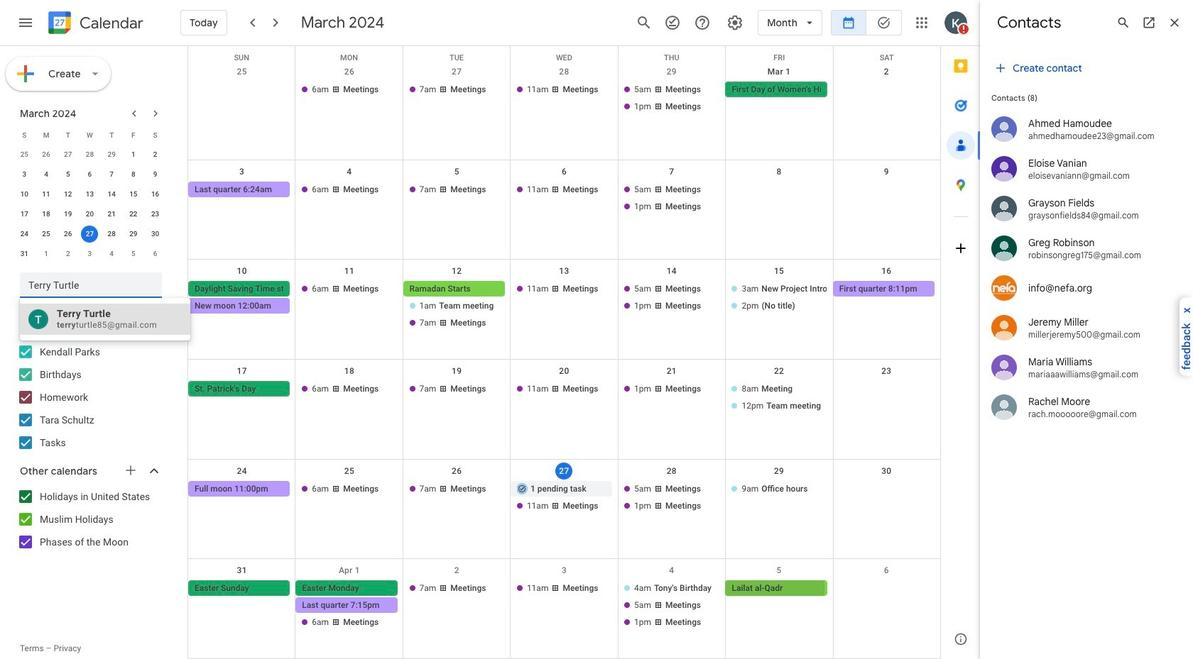 Task type: locate. For each thing, give the bounding box(es) containing it.
april 5 element
[[125, 246, 142, 263]]

main drawer image
[[17, 14, 34, 31]]

grid
[[188, 46, 940, 660]]

28 element
[[103, 226, 120, 243]]

9 element
[[147, 166, 164, 183]]

16 element
[[147, 186, 164, 203]]

None search field
[[0, 267, 176, 298]]

list box
[[20, 304, 190, 335]]

april 1 element
[[38, 246, 55, 263]]

8 element
[[125, 166, 142, 183]]

cell
[[188, 82, 296, 116], [618, 82, 725, 116], [618, 182, 725, 216], [725, 182, 833, 216], [79, 224, 101, 244], [188, 282, 296, 333], [403, 282, 511, 333], [618, 282, 725, 333], [725, 282, 833, 333], [725, 381, 833, 416], [511, 481, 618, 515], [618, 481, 725, 515], [296, 581, 403, 632], [618, 581, 725, 632]]

calendar element
[[45, 9, 143, 40]]

31 element
[[16, 246, 33, 263]]

april 3 element
[[81, 246, 98, 263]]

24 element
[[16, 226, 33, 243]]

1 element
[[125, 146, 142, 163]]

february 25 element
[[16, 146, 33, 163]]

29 element
[[125, 226, 142, 243]]

heading inside "calendar" element
[[77, 15, 143, 32]]

26 element
[[59, 226, 77, 243]]

heading
[[77, 15, 143, 32]]

side panel section
[[940, 46, 981, 660]]

20 element
[[81, 206, 98, 223]]

row group
[[13, 145, 166, 264]]

3 element
[[16, 166, 33, 183]]

tab list
[[941, 46, 981, 620]]

23 element
[[147, 206, 164, 223]]

april 4 element
[[103, 246, 120, 263]]

10 element
[[16, 186, 33, 203]]

12 element
[[59, 186, 77, 203]]

row
[[188, 46, 940, 63], [188, 60, 940, 160], [13, 125, 166, 145], [13, 145, 166, 165], [188, 160, 940, 260], [13, 165, 166, 185], [13, 185, 166, 205], [13, 205, 166, 224], [13, 224, 166, 244], [13, 244, 166, 264], [188, 260, 940, 360], [188, 360, 940, 460], [188, 460, 940, 560], [188, 560, 940, 660]]



Task type: vqa. For each thing, say whether or not it's contained in the screenshot.
March 2024 grid
yes



Task type: describe. For each thing, give the bounding box(es) containing it.
Search for people text field
[[28, 273, 153, 298]]

april 6 element
[[147, 246, 164, 263]]

17 element
[[16, 206, 33, 223]]

march 2024 grid
[[13, 125, 166, 264]]

5 element
[[59, 166, 77, 183]]

other calendars list
[[3, 486, 176, 554]]

15 element
[[125, 186, 142, 203]]

february 26 element
[[38, 146, 55, 163]]

tab list inside side panel section
[[941, 46, 981, 620]]

4 element
[[38, 166, 55, 183]]

27, today element
[[81, 226, 98, 243]]

22 element
[[125, 206, 142, 223]]

february 27 element
[[59, 146, 77, 163]]

30 element
[[147, 226, 164, 243]]

7 element
[[103, 166, 120, 183]]

april 2 element
[[59, 246, 77, 263]]

february 29 element
[[103, 146, 120, 163]]

14 element
[[103, 186, 120, 203]]

settings menu image
[[727, 14, 744, 31]]

19 element
[[59, 206, 77, 223]]

my calendars list
[[3, 341, 176, 455]]

25 element
[[38, 226, 55, 243]]

cell inside march 2024 'grid'
[[79, 224, 101, 244]]

2 element
[[147, 146, 164, 163]]

6 element
[[81, 166, 98, 183]]

add other calendars image
[[124, 464, 138, 478]]

18 element
[[38, 206, 55, 223]]

11 element
[[38, 186, 55, 203]]

21 element
[[103, 206, 120, 223]]

13 element
[[81, 186, 98, 203]]

february 28 element
[[81, 146, 98, 163]]



